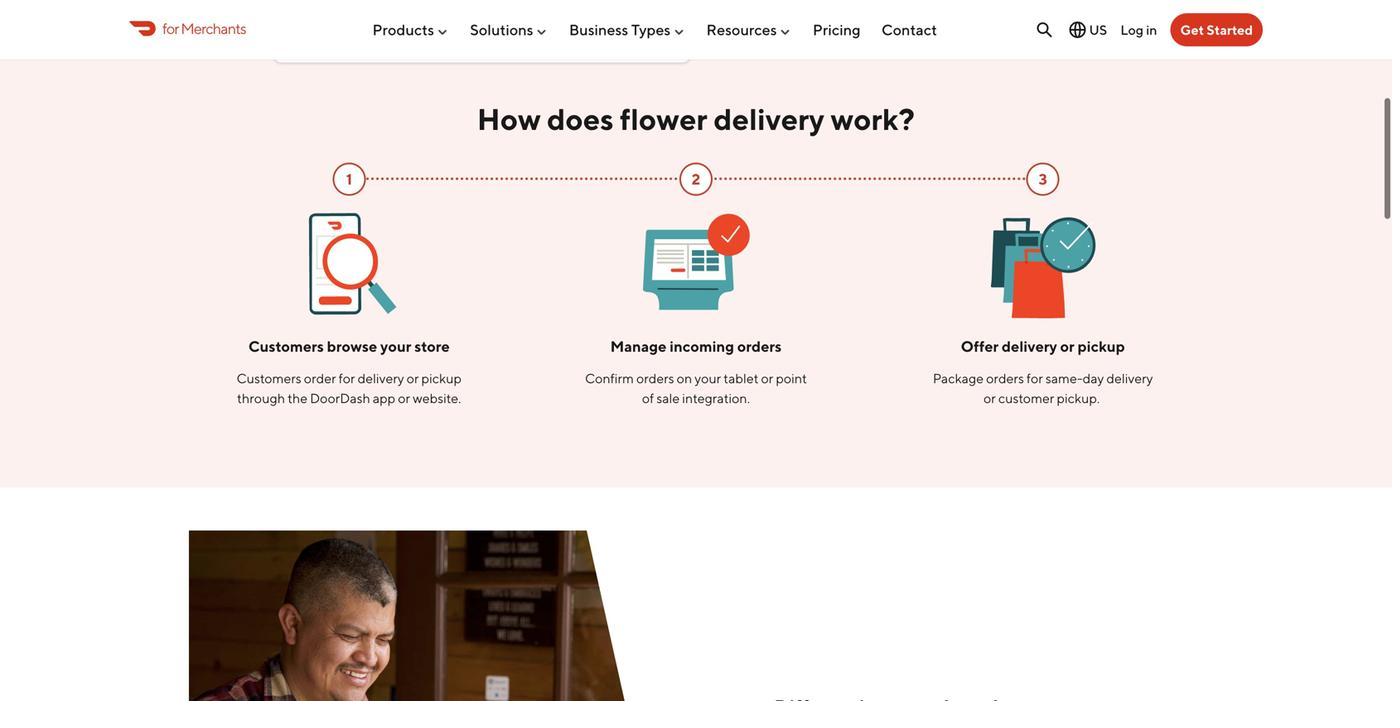 Task type: locate. For each thing, give the bounding box(es) containing it.
manage
[[611, 338, 667, 356]]

does
[[547, 101, 614, 137]]

1 vertical spatial pickup
[[421, 371, 462, 386]]

for for offer delivery or pickup
[[1027, 371, 1043, 386]]

log in link
[[1121, 22, 1157, 38]]

business types link
[[569, 14, 686, 45]]

for inside customers order for delivery or pickup through the doordash app or website.
[[339, 371, 355, 386]]

offer
[[961, 338, 999, 356]]

0 horizontal spatial for
[[162, 19, 179, 37]]

your left store in the left of the page
[[380, 338, 411, 356]]

or left customer on the bottom right of the page
[[984, 391, 996, 406]]

0 vertical spatial pickup
[[1078, 338, 1125, 356]]

1 horizontal spatial pickup
[[1078, 338, 1125, 356]]

orders inside package orders for same-day delivery or customer pickup.
[[986, 371, 1024, 386]]

1
[[346, 170, 352, 188]]

merchant adjusting bouquet at checkout counter image
[[617, 0, 1118, 23]]

for left merchants
[[162, 19, 179, 37]]

orders up customer on the bottom right of the page
[[986, 371, 1024, 386]]

or
[[1060, 338, 1075, 356], [407, 371, 419, 386], [761, 371, 774, 386], [398, 391, 410, 406], [984, 391, 996, 406]]

merchants
[[181, 19, 246, 37]]

or inside confirm orders on your tablet or point of sale integration.
[[761, 371, 774, 386]]

point
[[776, 371, 807, 386]]

how does flower delivery work?
[[477, 101, 915, 137]]

orders up 'of' at the bottom left of the page
[[636, 371, 674, 386]]

customers for customers order for delivery or pickup through the doordash app or website.
[[237, 371, 301, 386]]

delivery inside package orders for same-day delivery or customer pickup.
[[1107, 371, 1153, 386]]

customers up order
[[249, 338, 324, 356]]

website.
[[413, 391, 461, 406]]

for
[[162, 19, 179, 37], [339, 371, 355, 386], [1027, 371, 1043, 386]]

customers up through
[[237, 371, 301, 386]]

for up doordash
[[339, 371, 355, 386]]

your
[[380, 338, 411, 356], [695, 371, 721, 386]]

0 horizontal spatial your
[[380, 338, 411, 356]]

0 horizontal spatial orders
[[636, 371, 674, 386]]

the
[[288, 391, 308, 406]]

products
[[373, 21, 434, 39]]

on
[[677, 371, 692, 386]]

how
[[477, 101, 541, 137]]

integration.
[[682, 391, 750, 406]]

0 horizontal spatial pickup
[[421, 371, 462, 386]]

0 vertical spatial your
[[380, 338, 411, 356]]

globe line image
[[1068, 20, 1088, 40]]

0 vertical spatial customers
[[249, 338, 324, 356]]

doordash
[[310, 391, 370, 406]]

for merchants link
[[129, 17, 246, 40]]

in
[[1146, 22, 1157, 38]]

2 horizontal spatial for
[[1027, 371, 1043, 386]]

pickup
[[1078, 338, 1125, 356], [421, 371, 462, 386]]

for up customer on the bottom right of the page
[[1027, 371, 1043, 386]]

or left point
[[761, 371, 774, 386]]

business
[[569, 21, 628, 39]]

pickup.
[[1057, 391, 1100, 406]]

your inside confirm orders on your tablet or point of sale integration.
[[695, 371, 721, 386]]

resources link
[[707, 14, 792, 45]]

contact
[[882, 21, 937, 39]]

delivery
[[714, 101, 825, 137], [1002, 338, 1057, 356], [358, 371, 404, 386], [1107, 371, 1153, 386]]

contact link
[[882, 14, 937, 45]]

pickup up website.
[[421, 371, 462, 386]]

tablet
[[724, 371, 759, 386]]

orders up tablet
[[737, 338, 782, 356]]

confirm
[[585, 371, 634, 386]]

man holding bouquet of flowers image
[[189, 531, 686, 702]]

1 vertical spatial your
[[695, 371, 721, 386]]

learn more about free trial options .
[[294, 25, 501, 40]]

pickup inside customers order for delivery or pickup through the doordash app or website.
[[421, 371, 462, 386]]

2
[[692, 170, 701, 188]]

us
[[1089, 22, 1107, 38]]

started
[[1207, 22, 1253, 38]]

confirm orders on your tablet or point of sale integration.
[[585, 371, 807, 406]]

for inside package orders for same-day delivery or customer pickup.
[[1027, 371, 1043, 386]]

orders inside confirm orders on your tablet or point of sale integration.
[[636, 371, 674, 386]]

your up 'integration.' on the bottom
[[695, 371, 721, 386]]

customers inside customers order for delivery or pickup through the doordash app or website.
[[237, 371, 301, 386]]

customers
[[249, 338, 324, 356], [237, 371, 301, 386]]

store
[[414, 338, 450, 356]]

2 horizontal spatial orders
[[986, 371, 1024, 386]]

pickup up day
[[1078, 338, 1125, 356]]

package
[[933, 371, 984, 386]]

browse
[[327, 338, 377, 356]]

trial
[[428, 25, 451, 40]]

learn
[[294, 25, 328, 40]]

1 horizontal spatial for
[[339, 371, 355, 386]]

or inside package orders for same-day delivery or customer pickup.
[[984, 391, 996, 406]]

orders
[[737, 338, 782, 356], [636, 371, 674, 386], [986, 371, 1024, 386]]

log in
[[1121, 22, 1157, 38]]

1 vertical spatial customers
[[237, 371, 301, 386]]

1 horizontal spatial your
[[695, 371, 721, 386]]



Task type: vqa. For each thing, say whether or not it's contained in the screenshot.
work?
yes



Task type: describe. For each thing, give the bounding box(es) containing it.
customers browse your store
[[249, 338, 450, 356]]

flower
[[620, 101, 708, 137]]

order
[[304, 371, 336, 386]]

work?
[[831, 101, 915, 137]]

sale
[[657, 391, 680, 406]]

get started
[[1181, 22, 1253, 38]]

package orders for same-day delivery or customer pickup.
[[933, 371, 1153, 406]]

more
[[331, 25, 362, 40]]

through
[[237, 391, 285, 406]]

get noticed image
[[293, 209, 406, 322]]

app
[[373, 391, 396, 406]]

or up same-
[[1060, 338, 1075, 356]]

types
[[631, 21, 671, 39]]

orders for offer delivery or pickup
[[986, 371, 1024, 386]]

of
[[642, 391, 654, 406]]

3
[[1039, 170, 1047, 188]]

orders for manage incoming orders
[[636, 371, 674, 386]]

offer delivery or pickup
[[961, 338, 1125, 356]]

delivery inside customers order for delivery or pickup through the doordash app or website.
[[358, 371, 404, 386]]

get started button
[[1171, 13, 1263, 46]]

get
[[1181, 22, 1204, 38]]

free
[[402, 25, 426, 40]]

or up website.
[[407, 371, 419, 386]]

pricing
[[813, 21, 861, 39]]

same-
[[1046, 371, 1083, 386]]

pricing link
[[813, 14, 861, 45]]

customer
[[999, 391, 1055, 406]]

about
[[365, 25, 400, 40]]

day
[[1083, 371, 1104, 386]]

products link
[[373, 14, 449, 45]]

resources
[[707, 21, 777, 39]]

for for customers browse your store
[[339, 371, 355, 386]]

manage incoming orders
[[611, 338, 782, 356]]

for inside 'link'
[[162, 19, 179, 37]]

incoming
[[670, 338, 734, 356]]

1 horizontal spatial orders
[[737, 338, 782, 356]]

.
[[498, 25, 501, 40]]

customers for customers browse your store
[[249, 338, 324, 356]]

for merchants
[[162, 19, 246, 37]]

solutions link
[[470, 14, 548, 45]]

free trial options link
[[402, 25, 498, 40]]

customers order for delivery or pickup through the doordash app or website.
[[237, 371, 462, 406]]

business types
[[569, 21, 671, 39]]

multiple bags with clock image
[[987, 209, 1100, 322]]

or right the app
[[398, 391, 410, 406]]

solutions
[[470, 21, 533, 39]]

log
[[1121, 22, 1144, 38]]

easy to use restaurant online ordering image
[[640, 209, 753, 322]]

options
[[453, 25, 498, 40]]



